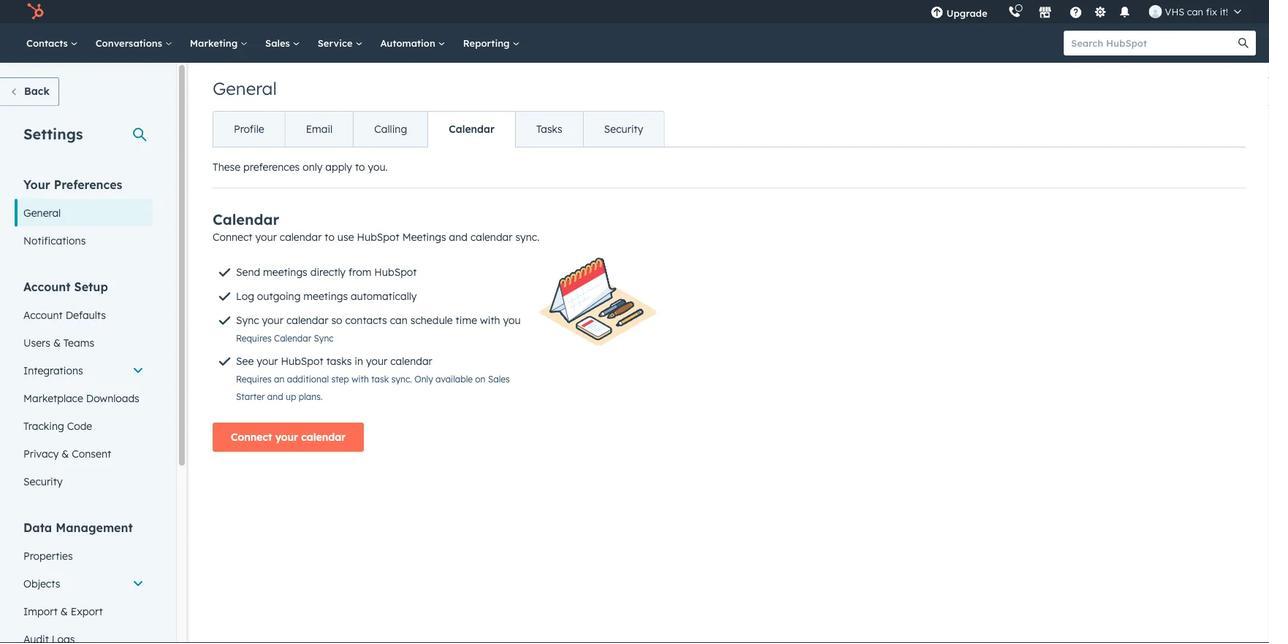 Task type: vqa. For each thing, say whether or not it's contained in the screenshot.
the Search search box on the top
no



Task type: locate. For each thing, give the bounding box(es) containing it.
connect down starter
[[231, 431, 272, 444]]

0 vertical spatial meetings
[[263, 266, 308, 279]]

1 vertical spatial connect
[[231, 431, 272, 444]]

1 vertical spatial sync.
[[391, 374, 412, 385]]

use
[[338, 231, 354, 244]]

import
[[23, 606, 58, 618]]

in
[[355, 355, 363, 368]]

sales left service
[[265, 37, 293, 49]]

menu item
[[998, 0, 1001, 23]]

hubspot image
[[26, 3, 44, 20]]

these preferences only apply to you.
[[213, 161, 388, 174]]

1 vertical spatial sync
[[314, 333, 334, 344]]

can inside vhs can fix it! popup button
[[1188, 5, 1204, 18]]

& right privacy
[[62, 448, 69, 460]]

general inside your preferences element
[[23, 206, 61, 219]]

0 vertical spatial can
[[1188, 5, 1204, 18]]

calendar for calendar connect your calendar to use hubspot meetings and calendar sync.
[[213, 211, 279, 229]]

to for calendar
[[325, 231, 335, 244]]

sync
[[236, 314, 259, 327], [314, 333, 334, 344]]

1 vertical spatial sales
[[488, 374, 510, 385]]

calendar down plans.
[[301, 431, 346, 444]]

connect
[[213, 231, 253, 244], [231, 431, 272, 444]]

help image
[[1070, 7, 1083, 20]]

can down automatically
[[390, 314, 408, 327]]

outgoing
[[257, 290, 301, 303]]

and left up
[[267, 392, 283, 403]]

can
[[1188, 5, 1204, 18], [390, 314, 408, 327]]

0 vertical spatial connect
[[213, 231, 253, 244]]

calendar inside see your hubspot tasks in your calendar requires an additional step with task sync. only available on sales starter and up plans.
[[390, 355, 433, 368]]

navigation containing profile
[[213, 111, 665, 148]]

0 vertical spatial calendar
[[449, 123, 495, 136]]

0 vertical spatial hubspot
[[357, 231, 400, 244]]

1 vertical spatial &
[[62, 448, 69, 460]]

sync.
[[516, 231, 540, 244], [391, 374, 412, 385]]

to left you.
[[355, 161, 365, 174]]

meetings down send meetings directly from hubspot
[[304, 290, 348, 303]]

profile
[[234, 123, 264, 136]]

0 vertical spatial general
[[213, 77, 277, 99]]

teams
[[63, 337, 94, 349]]

your down outgoing
[[262, 314, 284, 327]]

account up the users
[[23, 309, 63, 322]]

hubspot up additional
[[281, 355, 324, 368]]

import & export link
[[15, 598, 153, 626]]

from
[[349, 266, 372, 279]]

tasks
[[536, 123, 563, 136]]

calendar link
[[428, 112, 515, 147]]

1 horizontal spatial security
[[604, 123, 643, 136]]

only
[[415, 374, 433, 385]]

0 horizontal spatial to
[[325, 231, 335, 244]]

Search HubSpot search field
[[1064, 31, 1243, 56]]

2 vertical spatial calendar
[[274, 333, 312, 344]]

0 vertical spatial account
[[23, 280, 71, 294]]

your for connect
[[275, 431, 298, 444]]

security link
[[583, 112, 664, 147], [15, 468, 153, 496]]

0 horizontal spatial sales
[[265, 37, 293, 49]]

1 vertical spatial account
[[23, 309, 63, 322]]

requires
[[236, 333, 272, 344], [236, 374, 272, 385]]

& inside data management element
[[61, 606, 68, 618]]

and right meetings
[[449, 231, 468, 244]]

0 vertical spatial to
[[355, 161, 365, 174]]

1 horizontal spatial sales
[[488, 374, 510, 385]]

1 horizontal spatial security link
[[583, 112, 664, 147]]

with left the you
[[480, 314, 500, 327]]

0 vertical spatial requires
[[236, 333, 272, 344]]

0 vertical spatial sales
[[265, 37, 293, 49]]

0 horizontal spatial can
[[390, 314, 408, 327]]

hubspot up automatically
[[374, 266, 417, 279]]

1 vertical spatial general
[[23, 206, 61, 219]]

can left fix on the right top of page
[[1188, 5, 1204, 18]]

2 account from the top
[[23, 309, 63, 322]]

hubspot inside see your hubspot tasks in your calendar requires an additional step with task sync. only available on sales starter and up plans.
[[281, 355, 324, 368]]

1 vertical spatial calendar
[[213, 211, 279, 229]]

&
[[53, 337, 61, 349], [62, 448, 69, 460], [61, 606, 68, 618]]

hubspot
[[357, 231, 400, 244], [374, 266, 417, 279], [281, 355, 324, 368]]

sales
[[265, 37, 293, 49], [488, 374, 510, 385]]

1 horizontal spatial sync.
[[516, 231, 540, 244]]

calendar inside navigation
[[449, 123, 495, 136]]

account up account defaults
[[23, 280, 71, 294]]

0 horizontal spatial with
[[352, 374, 369, 385]]

your inside button
[[275, 431, 298, 444]]

sync down log
[[236, 314, 259, 327]]

data management
[[23, 521, 133, 535]]

1 horizontal spatial and
[[449, 231, 468, 244]]

0 horizontal spatial security
[[23, 475, 63, 488]]

conversations link
[[87, 23, 181, 63]]

sales right "on"
[[488, 374, 510, 385]]

downloads
[[86, 392, 139, 405]]

so
[[331, 314, 342, 327]]

2 requires from the top
[[236, 374, 272, 385]]

1 vertical spatial with
[[352, 374, 369, 385]]

1 vertical spatial security
[[23, 475, 63, 488]]

& right the users
[[53, 337, 61, 349]]

your
[[23, 177, 50, 192]]

0 vertical spatial sync
[[236, 314, 259, 327]]

to for these
[[355, 161, 365, 174]]

send meetings directly from hubspot
[[236, 266, 417, 279]]

with down in
[[352, 374, 369, 385]]

0 vertical spatial security
[[604, 123, 643, 136]]

1 vertical spatial and
[[267, 392, 283, 403]]

navigation
[[213, 111, 665, 148]]

security inside navigation
[[604, 123, 643, 136]]

calendar left so
[[286, 314, 329, 327]]

help button
[[1064, 0, 1089, 23]]

1 horizontal spatial with
[[480, 314, 500, 327]]

schedule
[[411, 314, 453, 327]]

0 horizontal spatial sync.
[[391, 374, 412, 385]]

your preferences element
[[15, 177, 153, 255]]

calendar inside "calendar connect your calendar to use hubspot meetings and calendar sync."
[[213, 211, 279, 229]]

upgrade image
[[931, 7, 944, 20]]

your inside sync your calendar so contacts can schedule time with you requires calendar sync
[[262, 314, 284, 327]]

1 vertical spatial can
[[390, 314, 408, 327]]

general
[[213, 77, 277, 99], [23, 206, 61, 219]]

calendar connect your calendar to use hubspot meetings and calendar sync.
[[213, 211, 540, 244]]

calling link
[[353, 112, 428, 147]]

meetings up outgoing
[[263, 266, 308, 279]]

& left 'export'
[[61, 606, 68, 618]]

hubspot right use
[[357, 231, 400, 244]]

0 vertical spatial with
[[480, 314, 500, 327]]

to
[[355, 161, 365, 174], [325, 231, 335, 244]]

data management element
[[15, 520, 153, 644]]

0 horizontal spatial general
[[23, 206, 61, 219]]

only
[[303, 161, 323, 174]]

sales link
[[257, 23, 309, 63]]

to inside "calendar connect your calendar to use hubspot meetings and calendar sync."
[[325, 231, 335, 244]]

search image
[[1239, 38, 1249, 48]]

0 vertical spatial &
[[53, 337, 61, 349]]

0 vertical spatial and
[[449, 231, 468, 244]]

meetings
[[263, 266, 308, 279], [304, 290, 348, 303]]

your up "an"
[[257, 355, 278, 368]]

back
[[24, 85, 50, 98]]

sync. inside "calendar connect your calendar to use hubspot meetings and calendar sync."
[[516, 231, 540, 244]]

your up "send"
[[255, 231, 277, 244]]

see your hubspot tasks in your calendar requires an additional step with task sync. only available on sales starter and up plans.
[[236, 355, 510, 403]]

calendar inside sync your calendar so contacts can schedule time with you requires calendar sync
[[286, 314, 329, 327]]

calendar up the only
[[390, 355, 433, 368]]

0 horizontal spatial security link
[[15, 468, 153, 496]]

an
[[274, 374, 285, 385]]

your down up
[[275, 431, 298, 444]]

requires up see
[[236, 333, 272, 344]]

menu
[[921, 0, 1252, 23]]

calendar inside sync your calendar so contacts can schedule time with you requires calendar sync
[[274, 333, 312, 344]]

conversations
[[96, 37, 165, 49]]

1 horizontal spatial general
[[213, 77, 277, 99]]

marketing link
[[181, 23, 257, 63]]

notifications
[[23, 234, 86, 247]]

and inside "calendar connect your calendar to use hubspot meetings and calendar sync."
[[449, 231, 468, 244]]

1 horizontal spatial can
[[1188, 5, 1204, 18]]

calendar
[[449, 123, 495, 136], [213, 211, 279, 229], [274, 333, 312, 344]]

1 horizontal spatial to
[[355, 161, 365, 174]]

to left use
[[325, 231, 335, 244]]

& for consent
[[62, 448, 69, 460]]

0 vertical spatial sync.
[[516, 231, 540, 244]]

connect up "send"
[[213, 231, 253, 244]]

marketplaces button
[[1030, 0, 1061, 23]]

security
[[604, 123, 643, 136], [23, 475, 63, 488]]

your inside "calendar connect your calendar to use hubspot meetings and calendar sync."
[[255, 231, 277, 244]]

sync down so
[[314, 333, 334, 344]]

1 account from the top
[[23, 280, 71, 294]]

general down your
[[23, 206, 61, 219]]

tracking code
[[23, 420, 92, 433]]

it!
[[1220, 5, 1229, 18]]

up
[[286, 392, 296, 403]]

import & export
[[23, 606, 103, 618]]

code
[[67, 420, 92, 433]]

0 horizontal spatial and
[[267, 392, 283, 403]]

with inside sync your calendar so contacts can schedule time with you requires calendar sync
[[480, 314, 500, 327]]

& for export
[[61, 606, 68, 618]]

general up profile
[[213, 77, 277, 99]]

privacy
[[23, 448, 59, 460]]

notifications image
[[1119, 7, 1132, 20]]

account setup element
[[15, 279, 153, 496]]

1 vertical spatial requires
[[236, 374, 272, 385]]

requires up starter
[[236, 374, 272, 385]]

your
[[255, 231, 277, 244], [262, 314, 284, 327], [257, 355, 278, 368], [366, 355, 388, 368], [275, 431, 298, 444]]

2 vertical spatial &
[[61, 606, 68, 618]]

1 vertical spatial to
[[325, 231, 335, 244]]

setup
[[74, 280, 108, 294]]

settings image
[[1094, 6, 1107, 19]]

2 vertical spatial hubspot
[[281, 355, 324, 368]]

1 requires from the top
[[236, 333, 272, 344]]

security inside account setup element
[[23, 475, 63, 488]]

marketplace downloads link
[[15, 385, 153, 413]]

with
[[480, 314, 500, 327], [352, 374, 369, 385]]



Task type: describe. For each thing, give the bounding box(es) containing it.
calling icon image
[[1008, 6, 1021, 19]]

integrations
[[23, 364, 83, 377]]

you.
[[368, 161, 388, 174]]

fix
[[1207, 5, 1218, 18]]

general link
[[15, 199, 153, 227]]

requires inside sync your calendar so contacts can schedule time with you requires calendar sync
[[236, 333, 272, 344]]

plans.
[[299, 392, 323, 403]]

marketplace
[[23, 392, 83, 405]]

vhs
[[1165, 5, 1185, 18]]

requires inside see your hubspot tasks in your calendar requires an additional step with task sync. only available on sales starter and up plans.
[[236, 374, 272, 385]]

settings
[[23, 125, 83, 143]]

tracking
[[23, 420, 64, 433]]

your for sync
[[262, 314, 284, 327]]

1 vertical spatial security link
[[15, 468, 153, 496]]

hubspot link
[[18, 3, 55, 20]]

users
[[23, 337, 50, 349]]

settings link
[[1092, 4, 1110, 19]]

hubspot inside "calendar connect your calendar to use hubspot meetings and calendar sync."
[[357, 231, 400, 244]]

marketplace downloads
[[23, 392, 139, 405]]

search button
[[1232, 31, 1256, 56]]

connect your calendar button
[[213, 423, 364, 452]]

defaults
[[66, 309, 106, 322]]

connect inside button
[[231, 431, 272, 444]]

notifications link
[[15, 227, 153, 255]]

preferences
[[243, 161, 300, 174]]

sales inside see your hubspot tasks in your calendar requires an additional step with task sync. only available on sales starter and up plans.
[[488, 374, 510, 385]]

directly
[[310, 266, 346, 279]]

account for account defaults
[[23, 309, 63, 322]]

1 vertical spatial meetings
[[304, 290, 348, 303]]

with inside see your hubspot tasks in your calendar requires an additional step with task sync. only available on sales starter and up plans.
[[352, 374, 369, 385]]

0 vertical spatial security link
[[583, 112, 664, 147]]

these
[[213, 161, 241, 174]]

management
[[56, 521, 133, 535]]

task
[[371, 374, 389, 385]]

contacts
[[26, 37, 71, 49]]

privacy & consent link
[[15, 440, 153, 468]]

log outgoing meetings automatically
[[236, 290, 417, 303]]

menu containing vhs can fix it!
[[921, 0, 1252, 23]]

users & teams
[[23, 337, 94, 349]]

connect your calendar
[[231, 431, 346, 444]]

you
[[503, 314, 521, 327]]

log
[[236, 290, 254, 303]]

calendar up send meetings directly from hubspot
[[280, 231, 322, 244]]

calling
[[374, 123, 407, 136]]

calendar right meetings
[[471, 231, 513, 244]]

and inside see your hubspot tasks in your calendar requires an additional step with task sync. only available on sales starter and up plans.
[[267, 392, 283, 403]]

tasks link
[[515, 112, 583, 147]]

meetings
[[402, 231, 446, 244]]

objects
[[23, 578, 60, 591]]

your preferences
[[23, 177, 122, 192]]

your right in
[[366, 355, 388, 368]]

reporting link
[[454, 23, 529, 63]]

vhs can fix it! button
[[1141, 0, 1251, 23]]

account setup
[[23, 280, 108, 294]]

automatically
[[351, 290, 417, 303]]

reporting
[[463, 37, 513, 49]]

privacy & consent
[[23, 448, 111, 460]]

notifications button
[[1113, 0, 1138, 23]]

vhs can fix it!
[[1165, 5, 1229, 18]]

integrations button
[[15, 357, 153, 385]]

connect inside "calendar connect your calendar to use hubspot meetings and calendar sync."
[[213, 231, 253, 244]]

account for account setup
[[23, 280, 71, 294]]

account defaults link
[[15, 302, 153, 329]]

properties link
[[15, 543, 153, 570]]

profile link
[[213, 112, 285, 147]]

& for teams
[[53, 337, 61, 349]]

tracking code link
[[15, 413, 153, 440]]

export
[[71, 606, 103, 618]]

available
[[436, 374, 473, 385]]

time
[[456, 314, 477, 327]]

1 vertical spatial hubspot
[[374, 266, 417, 279]]

can inside sync your calendar so contacts can schedule time with you requires calendar sync
[[390, 314, 408, 327]]

security for top the security link
[[604, 123, 643, 136]]

sync your calendar so contacts can schedule time with you requires calendar sync
[[236, 314, 521, 344]]

email
[[306, 123, 333, 136]]

terry turtle image
[[1149, 5, 1163, 18]]

starter
[[236, 392, 265, 403]]

additional
[[287, 374, 329, 385]]

security for bottom the security link
[[23, 475, 63, 488]]

account defaults
[[23, 309, 106, 322]]

users & teams link
[[15, 329, 153, 357]]

on
[[475, 374, 486, 385]]

calendar inside button
[[301, 431, 346, 444]]

step
[[331, 374, 349, 385]]

automation link
[[372, 23, 454, 63]]

service link
[[309, 23, 372, 63]]

objects button
[[15, 570, 153, 598]]

consent
[[72, 448, 111, 460]]

automation
[[380, 37, 438, 49]]

contacts
[[345, 314, 387, 327]]

calendar for calendar
[[449, 123, 495, 136]]

tasks
[[326, 355, 352, 368]]

marketing
[[190, 37, 240, 49]]

0 horizontal spatial sync
[[236, 314, 259, 327]]

calling icon button
[[1002, 2, 1027, 21]]

preferences
[[54, 177, 122, 192]]

your for see
[[257, 355, 278, 368]]

email link
[[285, 112, 353, 147]]

contacts link
[[18, 23, 87, 63]]

1 horizontal spatial sync
[[314, 333, 334, 344]]

service
[[318, 37, 356, 49]]

marketplaces image
[[1039, 7, 1052, 20]]

sync. inside see your hubspot tasks in your calendar requires an additional step with task sync. only available on sales starter and up plans.
[[391, 374, 412, 385]]

back link
[[0, 77, 59, 106]]



